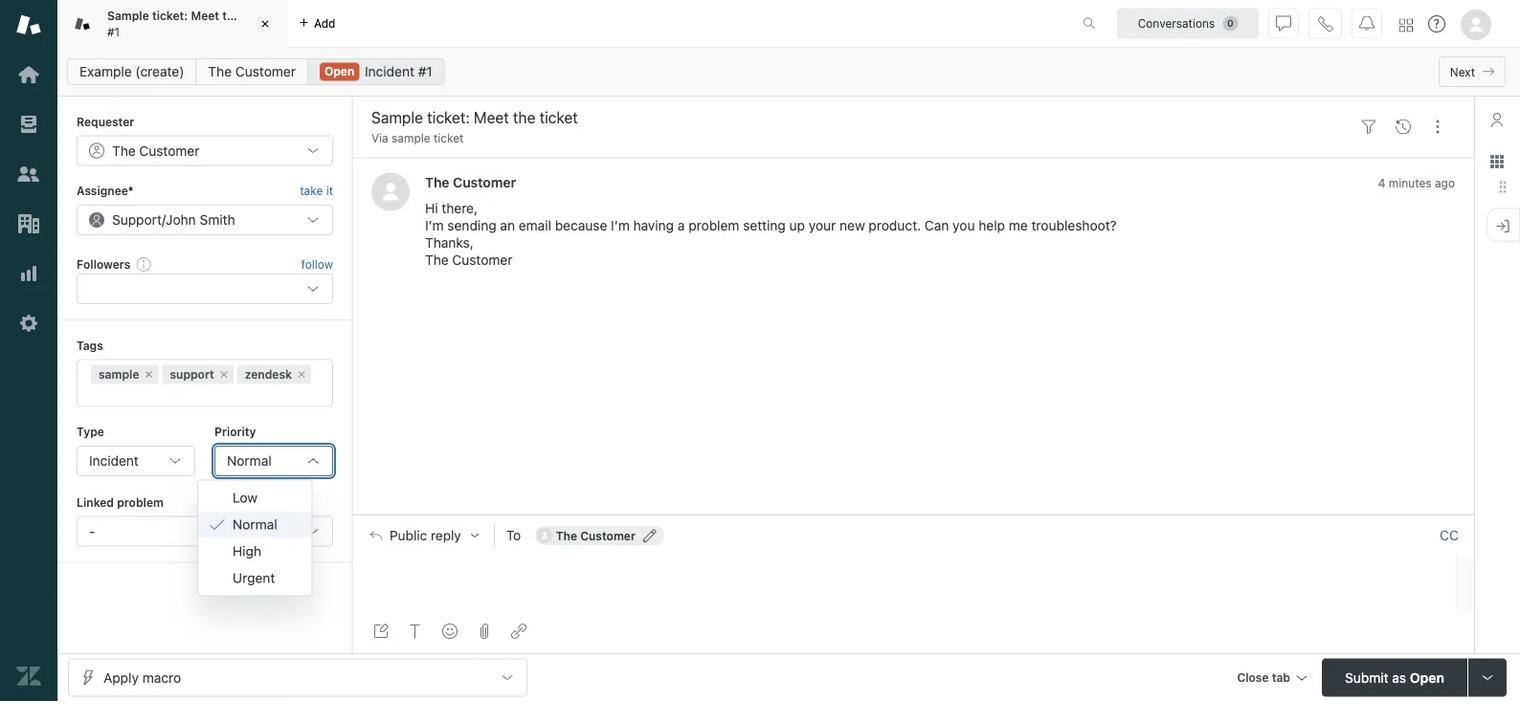 Task type: locate. For each thing, give the bounding box(es) containing it.
customer down close icon
[[235, 64, 296, 79]]

ticket right the
[[244, 9, 276, 23]]

open
[[325, 65, 355, 78], [1410, 670, 1445, 686]]

the
[[222, 9, 241, 23]]

apply
[[103, 670, 139, 686]]

normal down 'priority'
[[227, 453, 272, 469]]

example (create)
[[79, 64, 184, 79]]

1 remove image from the left
[[143, 369, 155, 381]]

1 vertical spatial sample
[[99, 368, 139, 382]]

1 horizontal spatial ticket
[[434, 132, 464, 145]]

remove image right zendesk
[[296, 369, 307, 381]]

0 vertical spatial #1
[[107, 25, 120, 38]]

incident
[[365, 64, 415, 79], [89, 453, 139, 469]]

close tab button
[[1229, 659, 1315, 700]]

ticket
[[244, 9, 276, 23], [434, 132, 464, 145]]

there,
[[442, 201, 478, 216]]

0 vertical spatial open
[[325, 65, 355, 78]]

ticket:
[[152, 9, 188, 23]]

0 vertical spatial normal
[[227, 453, 272, 469]]

close tab
[[1238, 672, 1291, 685]]

follow
[[301, 258, 333, 271]]

problem
[[689, 218, 740, 234], [117, 496, 164, 509]]

remove image left the support
[[143, 369, 155, 381]]

0 horizontal spatial i'm
[[425, 218, 444, 234]]

2 remove image from the left
[[296, 369, 307, 381]]

meet
[[191, 9, 219, 23]]

to
[[506, 528, 521, 544]]

add
[[314, 17, 336, 30]]

tags
[[77, 339, 103, 353]]

add link (cmd k) image
[[511, 624, 527, 640]]

the customer link inside secondary element
[[196, 58, 308, 85]]

button displays agent's chat status as invisible. image
[[1276, 16, 1292, 31]]

normal option
[[198, 512, 312, 539]]

#1
[[107, 25, 120, 38], [418, 64, 433, 79]]

low option
[[198, 485, 312, 512]]

the customer link up there,
[[425, 174, 516, 190]]

normal inside normal popup button
[[227, 453, 272, 469]]

the inside requester element
[[112, 143, 136, 158]]

requester
[[77, 115, 134, 128]]

close image
[[256, 14, 275, 34]]

secondary element
[[57, 53, 1521, 91]]

it
[[326, 184, 333, 198]]

minutes
[[1389, 176, 1432, 190]]

1 horizontal spatial sample
[[392, 132, 431, 145]]

tabs tab list
[[57, 0, 1063, 48]]

0 horizontal spatial the customer link
[[196, 58, 308, 85]]

conversations button
[[1117, 8, 1259, 39]]

urgent
[[233, 571, 275, 587]]

remove image
[[143, 369, 155, 381], [296, 369, 307, 381]]

thanks,
[[425, 235, 474, 251]]

zendesk products image
[[1400, 19, 1413, 32]]

linked problem element
[[77, 517, 333, 547]]

problem down incident 'popup button'
[[117, 496, 164, 509]]

cc button
[[1440, 527, 1459, 545]]

1 horizontal spatial incident
[[365, 64, 415, 79]]

sample right 'via'
[[392, 132, 431, 145]]

incident inside 'popup button'
[[89, 453, 139, 469]]

0 vertical spatial ticket
[[244, 9, 276, 23]]

apply macro
[[103, 670, 181, 686]]

customer up support / john smith
[[139, 143, 200, 158]]

0 horizontal spatial ticket
[[244, 9, 276, 23]]

1 horizontal spatial i'm
[[611, 218, 630, 234]]

high
[[233, 544, 261, 560]]

normal inside option
[[233, 517, 277, 533]]

sample down tags
[[99, 368, 139, 382]]

linked
[[77, 496, 114, 509]]

problem inside hi there, i'm sending an email because i'm having a problem setting up your new product. can you help me troubleshoot? thanks, the customer
[[689, 218, 740, 234]]

apps image
[[1490, 154, 1505, 169]]

support
[[170, 368, 214, 382]]

submit as open
[[1345, 670, 1445, 686]]

a
[[678, 218, 685, 234]]

the customer inside the customer link
[[208, 64, 296, 79]]

normal button
[[214, 446, 333, 477]]

support / john smith
[[112, 212, 235, 228]]

0 horizontal spatial open
[[325, 65, 355, 78]]

urgent option
[[198, 566, 312, 592]]

#1 down sample
[[107, 25, 120, 38]]

example
[[79, 64, 132, 79]]

0 horizontal spatial remove image
[[143, 369, 155, 381]]

1 vertical spatial ticket
[[434, 132, 464, 145]]

1 vertical spatial problem
[[117, 496, 164, 509]]

0 vertical spatial problem
[[689, 218, 740, 234]]

normal down low option in the bottom of the page
[[233, 517, 277, 533]]

edit user image
[[643, 529, 657, 543]]

i'm
[[425, 218, 444, 234], [611, 218, 630, 234]]

the down sample ticket: meet the ticket #1
[[208, 64, 232, 79]]

example (create) button
[[67, 58, 197, 85]]

conversations
[[1138, 17, 1215, 30]]

normal
[[227, 453, 272, 469], [233, 517, 277, 533]]

customer inside hi there, i'm sending an email because i'm having a problem setting up your new product. can you help me troubleshoot? thanks, the customer
[[452, 252, 513, 268]]

requester element
[[77, 135, 333, 166]]

followers element
[[77, 274, 333, 305]]

0 horizontal spatial incident
[[89, 453, 139, 469]]

customer left edit user icon in the bottom of the page
[[581, 529, 636, 543]]

problem right a
[[689, 218, 740, 234]]

troubleshoot?
[[1032, 218, 1117, 234]]

you
[[953, 218, 975, 234]]

the customer
[[208, 64, 296, 79], [112, 143, 200, 158], [425, 174, 516, 190], [556, 529, 636, 543]]

-
[[89, 524, 95, 539]]

the
[[208, 64, 232, 79], [112, 143, 136, 158], [425, 174, 450, 190], [425, 252, 449, 268], [556, 529, 577, 543]]

open down add
[[325, 65, 355, 78]]

sending
[[448, 218, 497, 234]]

open right as
[[1410, 670, 1445, 686]]

the down the thanks,
[[425, 252, 449, 268]]

remove image for sample
[[143, 369, 155, 381]]

customer
[[235, 64, 296, 79], [139, 143, 200, 158], [453, 174, 516, 190], [452, 252, 513, 268], [581, 529, 636, 543]]

assignee* element
[[77, 205, 333, 235]]

#1 inside secondary element
[[418, 64, 433, 79]]

1 vertical spatial normal
[[233, 517, 277, 533]]

1 horizontal spatial #1
[[418, 64, 433, 79]]

1 horizontal spatial the customer link
[[425, 174, 516, 190]]

1 horizontal spatial problem
[[689, 218, 740, 234]]

tab
[[1272, 672, 1291, 685]]

next
[[1451, 65, 1476, 79]]

(create)
[[135, 64, 184, 79]]

hi
[[425, 201, 438, 216]]

ticket inside sample ticket: meet the ticket #1
[[244, 9, 276, 23]]

incident inside secondary element
[[365, 64, 415, 79]]

incident for incident
[[89, 453, 139, 469]]

1 vertical spatial open
[[1410, 670, 1445, 686]]

1 horizontal spatial open
[[1410, 670, 1445, 686]]

i'm down the "hi"
[[425, 218, 444, 234]]

the inside secondary element
[[208, 64, 232, 79]]

1 horizontal spatial remove image
[[296, 369, 307, 381]]

because
[[555, 218, 607, 234]]

i'm left having
[[611, 218, 630, 234]]

customer inside requester element
[[139, 143, 200, 158]]

customer down sending
[[452, 252, 513, 268]]

1 vertical spatial #1
[[418, 64, 433, 79]]

the customer down the requester
[[112, 143, 200, 158]]

the right the customer@example.com image
[[556, 529, 577, 543]]

incident down type at the left bottom
[[89, 453, 139, 469]]

the down the requester
[[112, 143, 136, 158]]

the customer down close icon
[[208, 64, 296, 79]]

the customer link down close icon
[[196, 58, 308, 85]]

incident up 'via'
[[365, 64, 415, 79]]

hide composer image
[[906, 507, 921, 523]]

format text image
[[408, 624, 423, 640]]

hi there, i'm sending an email because i'm having a problem setting up your new product. can you help me troubleshoot? thanks, the customer
[[425, 201, 1117, 268]]

sample
[[392, 132, 431, 145], [99, 368, 139, 382]]

tab
[[57, 0, 287, 48]]

priority
[[214, 426, 256, 439]]

sample ticket: meet the ticket #1
[[107, 9, 276, 38]]

0 horizontal spatial #1
[[107, 25, 120, 38]]

0 vertical spatial the customer link
[[196, 58, 308, 85]]

#1 up the via sample ticket
[[418, 64, 433, 79]]

0 vertical spatial incident
[[365, 64, 415, 79]]

2 i'm from the left
[[611, 218, 630, 234]]

ticket right 'via'
[[434, 132, 464, 145]]

the customer right the customer@example.com image
[[556, 529, 636, 543]]

cc
[[1440, 528, 1459, 544]]

4
[[1379, 176, 1386, 190]]

get started image
[[16, 62, 41, 87]]

1 vertical spatial incident
[[89, 453, 139, 469]]

add button
[[287, 0, 347, 47]]

0 horizontal spatial sample
[[99, 368, 139, 382]]

the customer link
[[196, 58, 308, 85], [425, 174, 516, 190]]



Task type: describe. For each thing, give the bounding box(es) containing it.
filter image
[[1362, 119, 1377, 135]]

priority list box
[[197, 480, 313, 597]]

customer@example.com image
[[537, 528, 552, 544]]

john
[[166, 212, 196, 228]]

incident for incident #1
[[365, 64, 415, 79]]

take it button
[[300, 181, 333, 201]]

sample
[[107, 9, 149, 23]]

Subject field
[[368, 106, 1348, 129]]

incident button
[[77, 446, 195, 477]]

assignee*
[[77, 184, 134, 198]]

0 vertical spatial sample
[[392, 132, 431, 145]]

take it
[[300, 184, 333, 198]]

smith
[[200, 212, 235, 228]]

customers image
[[16, 162, 41, 187]]

help
[[979, 218, 1005, 234]]

events image
[[1396, 119, 1411, 135]]

take
[[300, 184, 323, 198]]

1 i'm from the left
[[425, 218, 444, 234]]

new
[[840, 218, 865, 234]]

views image
[[16, 112, 41, 137]]

4 minutes ago text field
[[1379, 176, 1456, 190]]

public reply
[[390, 528, 461, 544]]

ticket actions image
[[1431, 119, 1446, 135]]

email
[[519, 218, 552, 234]]

followers
[[77, 257, 130, 271]]

tab containing sample ticket: meet the ticket
[[57, 0, 287, 48]]

remove image for zendesk
[[296, 369, 307, 381]]

avatar image
[[372, 173, 410, 211]]

draft mode image
[[373, 624, 389, 640]]

4 minutes ago
[[1379, 176, 1456, 190]]

1 vertical spatial the customer link
[[425, 174, 516, 190]]

product.
[[869, 218, 921, 234]]

customer inside secondary element
[[235, 64, 296, 79]]

close
[[1238, 672, 1269, 685]]

displays possible ticket submission types image
[[1480, 671, 1496, 686]]

me
[[1009, 218, 1028, 234]]

high option
[[198, 539, 312, 566]]

main element
[[0, 0, 57, 702]]

add attachment image
[[477, 624, 492, 640]]

the up the "hi"
[[425, 174, 450, 190]]

remove image
[[218, 369, 230, 381]]

support
[[112, 212, 162, 228]]

an
[[500, 218, 515, 234]]

open inside secondary element
[[325, 65, 355, 78]]

public
[[390, 528, 427, 544]]

can
[[925, 218, 949, 234]]

ago
[[1435, 176, 1456, 190]]

via sample ticket
[[372, 132, 464, 145]]

submit
[[1345, 670, 1389, 686]]

as
[[1393, 670, 1407, 686]]

zendesk support image
[[16, 12, 41, 37]]

get help image
[[1429, 15, 1446, 33]]

next button
[[1439, 56, 1506, 87]]

type
[[77, 426, 104, 439]]

reply
[[431, 528, 461, 544]]

via
[[372, 132, 388, 145]]

the customer up there,
[[425, 174, 516, 190]]

zendesk
[[245, 368, 292, 382]]

organizations image
[[16, 212, 41, 237]]

insert emojis image
[[442, 624, 458, 640]]

info on adding followers image
[[136, 257, 152, 272]]

notifications image
[[1360, 16, 1375, 31]]

customer up there,
[[453, 174, 516, 190]]

incident #1
[[365, 64, 433, 79]]

#1 inside sample ticket: meet the ticket #1
[[107, 25, 120, 38]]

0 horizontal spatial problem
[[117, 496, 164, 509]]

public reply button
[[353, 516, 494, 556]]

zendesk image
[[16, 665, 41, 689]]

admin image
[[16, 311, 41, 336]]

low
[[233, 490, 258, 506]]

/
[[162, 212, 166, 228]]

up
[[790, 218, 805, 234]]

macro
[[142, 670, 181, 686]]

setting
[[743, 218, 786, 234]]

having
[[633, 218, 674, 234]]

follow button
[[301, 256, 333, 273]]

customer context image
[[1490, 112, 1505, 127]]

linked problem
[[77, 496, 164, 509]]

your
[[809, 218, 836, 234]]

the customer inside requester element
[[112, 143, 200, 158]]

reporting image
[[16, 261, 41, 286]]

the inside hi there, i'm sending an email because i'm having a problem setting up your new product. can you help me troubleshoot? thanks, the customer
[[425, 252, 449, 268]]



Task type: vqa. For each thing, say whether or not it's contained in the screenshot.
Messaging and live chat
no



